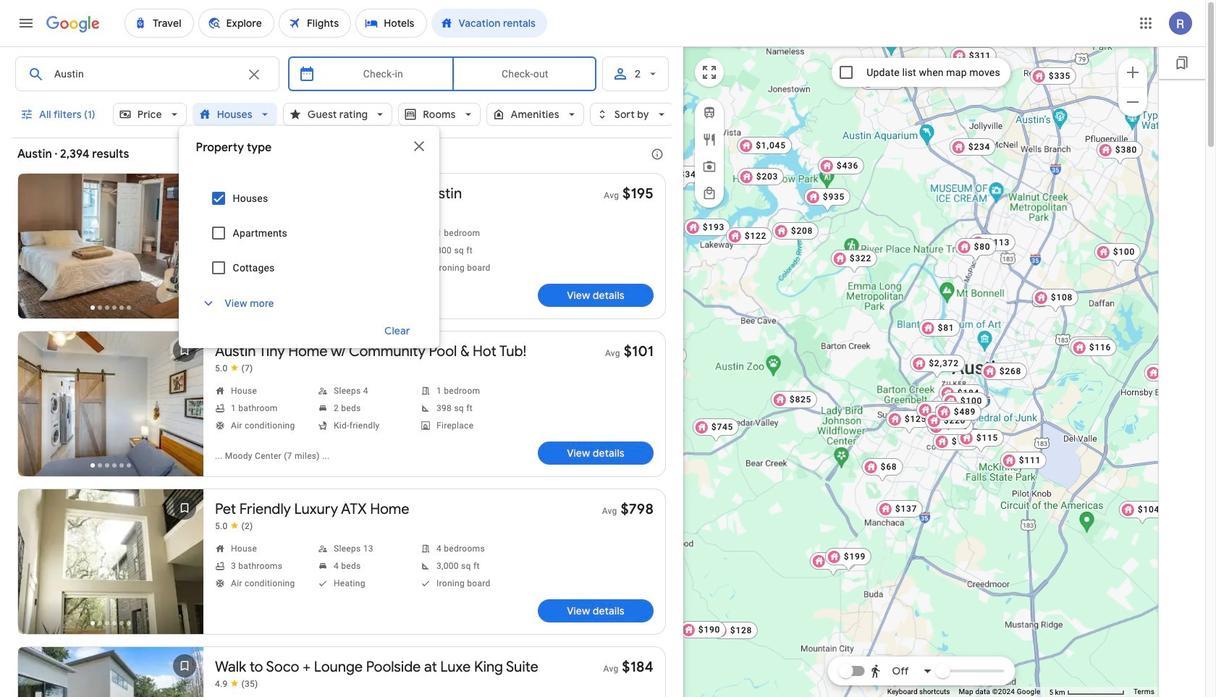 Task type: describe. For each thing, give the bounding box(es) containing it.
photo 1 image for back image for save austin tiny home w/ community pool & hot tub! to collection image
[[18, 332, 204, 477]]

photos list for back icon
[[18, 174, 204, 331]]

save austin tiny home w/ community pool & hot tub! to collection image
[[167, 333, 202, 368]]

5 out of 5 stars from 2 reviews image
[[215, 521, 253, 532]]

photo 1 image for back icon
[[18, 174, 204, 319]]

save pet friendly luxury atx home to collection image
[[167, 491, 202, 526]]

Search for places, hotels and more text field
[[54, 57, 237, 91]]

next image for save austin tiny home w/ community pool & hot tub! to collection image
[[167, 390, 202, 424]]

close dialog image
[[410, 138, 428, 155]]

photos list for back image for save pet friendly luxury atx home to collection image
[[18, 490, 204, 647]]

5 out of 5 stars from 166 reviews image
[[215, 205, 263, 217]]

filters form
[[12, 46, 674, 348]]

Check-out text field
[[465, 57, 585, 91]]

learn more about these results image
[[640, 137, 675, 172]]

pool, hot tub, large fire pit, hill country views, 11 acres of hiking trails, $440 image
[[640, 347, 687, 371]]

zoom out map image
[[1125, 93, 1142, 110]]

back image
[[20, 232, 54, 267]]

4 photos list from the top
[[18, 647, 204, 697]]

clear image
[[245, 66, 263, 83]]

5 out of 5 stars from 7 reviews image
[[215, 363, 253, 374]]



Task type: vqa. For each thing, say whether or not it's contained in the screenshot.
Filters form
yes



Task type: locate. For each thing, give the bounding box(es) containing it.
next image down save the blueberry cottage in south austin to collection image
[[167, 232, 202, 267]]

1 vertical spatial back image
[[20, 548, 54, 582]]

back image for save pet friendly luxury atx home to collection image
[[20, 548, 54, 582]]

0 vertical spatial next image
[[167, 232, 202, 267]]

1 photo 1 image from the top
[[18, 174, 204, 319]]

4.9 out of 5 stars from 35 reviews image
[[215, 679, 258, 690]]

photo 1 image for back image for save pet friendly luxury atx home to collection image
[[18, 490, 204, 634]]

next image down save austin tiny home w/ community pool & hot tub! to collection image
[[167, 390, 202, 424]]

photo 1 image
[[18, 174, 204, 319], [18, 332, 204, 477], [18, 490, 204, 634], [18, 647, 204, 697]]

3 photos list from the top
[[18, 490, 204, 647]]

2 vertical spatial next image
[[167, 548, 202, 582]]

1 next image from the top
[[167, 232, 202, 267]]

back image for save austin tiny home w/ community pool & hot tub! to collection image
[[20, 390, 54, 424]]

1 vertical spatial next image
[[167, 390, 202, 424]]

2 next image from the top
[[167, 390, 202, 424]]

map region
[[684, 46, 1159, 697]]

4 photo 1 image from the top
[[18, 647, 204, 697]]

Check-in text field
[[324, 57, 442, 91]]

2 back image from the top
[[20, 548, 54, 582]]

0 vertical spatial back image
[[20, 390, 54, 424]]

view larger map image
[[701, 64, 718, 81]]

1 back image from the top
[[20, 390, 54, 424]]

save the blueberry cottage in south austin to collection image
[[167, 175, 202, 210]]

main menu image
[[17, 14, 35, 32]]

2 photo 1 image from the top
[[18, 332, 204, 477]]

zoom in map image
[[1125, 63, 1142, 81]]

next image for save pet friendly luxury atx home to collection image
[[167, 548, 202, 582]]

3 next image from the top
[[167, 548, 202, 582]]

back image
[[20, 390, 54, 424], [20, 548, 54, 582]]

photos list for back image for save austin tiny home w/ community pool & hot tub! to collection image
[[18, 332, 204, 489]]

1 photos list from the top
[[18, 174, 204, 331]]

next image down save pet friendly luxury atx home to collection image
[[167, 548, 202, 582]]

2 photos list from the top
[[18, 332, 204, 489]]

3 photo 1 image from the top
[[18, 490, 204, 634]]

next image
[[167, 232, 202, 267], [167, 390, 202, 424], [167, 548, 202, 582]]

save walk to soco + lounge poolside at luxe king suite to collection image
[[167, 649, 202, 684]]

photos list
[[18, 174, 204, 331], [18, 332, 204, 489], [18, 490, 204, 647], [18, 647, 204, 697]]

next image for save the blueberry cottage in south austin to collection image
[[167, 232, 202, 267]]



